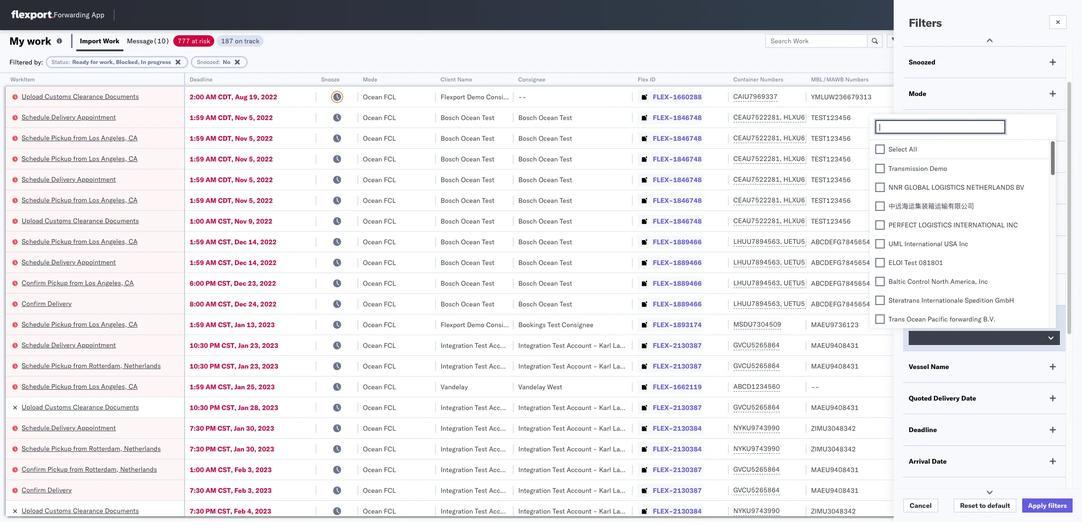 Task type: locate. For each thing, give the bounding box(es) containing it.
1 vertical spatial upload customs clearance documents button
[[22, 216, 139, 226]]

1 vertical spatial confirm delivery link
[[22, 486, 72, 495]]

bosch ocean test
[[441, 113, 495, 122], [519, 113, 572, 122], [441, 134, 495, 143], [519, 134, 572, 143], [441, 155, 495, 163], [519, 155, 572, 163], [441, 176, 495, 184], [519, 176, 572, 184], [441, 196, 495, 205], [519, 196, 572, 205], [441, 217, 495, 225], [519, 217, 572, 225], [441, 238, 495, 246], [519, 238, 572, 246], [441, 258, 495, 267], [519, 258, 572, 267], [441, 279, 495, 288], [519, 279, 572, 288], [441, 300, 495, 308], [519, 300, 572, 308]]

inc
[[1007, 221, 1019, 229]]

0 vertical spatial 3,
[[248, 466, 254, 474]]

5 resize handle column header from the left
[[503, 73, 514, 523]]

4 ocean fcl from the top
[[363, 155, 396, 163]]

1 vertical spatial nyku9743990
[[734, 445, 780, 453]]

cst, up '6:00 pm cst, dec 23, 2022'
[[218, 258, 233, 267]]

schedule pickup from rotterdam, netherlands for 7:30 pm cst, jan 30, 2023
[[22, 445, 161, 453]]

account
[[489, 341, 514, 350], [567, 341, 592, 350], [489, 362, 514, 371], [567, 362, 592, 371], [489, 404, 514, 412], [567, 404, 592, 412], [489, 424, 514, 433], [567, 424, 592, 433], [489, 445, 514, 454], [567, 445, 592, 454], [489, 466, 514, 474], [567, 466, 592, 474], [489, 487, 514, 495], [567, 487, 592, 495], [489, 507, 514, 516], [567, 507, 592, 516]]

numbers up caiu7969337
[[761, 76, 784, 83]]

3 resize handle column header from the left
[[347, 73, 358, 523]]

date
[[962, 394, 977, 403], [932, 458, 947, 466]]

0 vertical spatial client name
[[441, 76, 473, 83]]

schedule pickup from los angeles, ca for first schedule pickup from los angeles, ca button from the bottom's schedule pickup from los angeles, ca link
[[22, 382, 138, 391]]

0 vertical spatial confirm delivery link
[[22, 299, 72, 308]]

2 1:59 am cdt, nov 5, 2022 from the top
[[190, 134, 273, 143]]

1 2130387 from the top
[[674, 341, 702, 350]]

7:30 down 10:30 pm cst, jan 28, 2023
[[190, 424, 204, 433]]

4 confirm from the top
[[22, 486, 46, 495]]

flex-1660288 button
[[638, 90, 704, 103], [638, 90, 704, 103]]

4 uetu5238478 from the top
[[784, 300, 830, 308]]

0 vertical spatial rotterdam,
[[89, 362, 122, 370]]

6 schedule pickup from los angeles, ca from the top
[[22, 382, 138, 391]]

1 vertical spatial gaurav
[[961, 134, 982, 143]]

resize handle column header
[[173, 73, 184, 523], [305, 73, 317, 523], [347, 73, 358, 523], [425, 73, 436, 523], [503, 73, 514, 523], [622, 73, 634, 523], [718, 73, 729, 523], [796, 73, 807, 523], [945, 73, 956, 523], [1023, 73, 1034, 523], [1059, 73, 1070, 523]]

9 flex- from the top
[[653, 258, 674, 267]]

nov
[[235, 113, 247, 122], [235, 134, 247, 143], [235, 155, 247, 163], [235, 176, 247, 184], [235, 196, 247, 205], [235, 217, 247, 225]]

2 documents from the top
[[105, 217, 139, 225]]

inc up the spedition
[[979, 278, 989, 286]]

0 vertical spatial confirm delivery
[[22, 299, 72, 308]]

from for schedule pickup from los angeles, ca link for 2nd schedule pickup from los angeles, ca button from the bottom of the page
[[73, 320, 87, 329]]

0 vertical spatial netherlands
[[124, 362, 161, 370]]

zimu3048342
[[812, 424, 857, 433], [812, 445, 857, 454], [812, 507, 857, 516]]

gaurav jawla
[[961, 113, 1000, 122], [961, 134, 1000, 143], [961, 176, 1000, 184]]

flexport demo consignee for bookings test consignee
[[441, 321, 518, 329]]

no
[[223, 58, 231, 65]]

cst, down 1:59 am cst, jan 25, 2023
[[222, 404, 237, 412]]

2 flex-2130387 from the top
[[653, 362, 702, 371]]

2 ceau7522281, hlxu6269489, hlxu8034992 from the top
[[734, 134, 880, 142]]

0 vertical spatial jaehyung
[[961, 341, 989, 350]]

1:59 am cst, jan 25, 2023
[[190, 383, 275, 391]]

0 horizontal spatial operator
[[909, 489, 938, 498]]

default
[[988, 502, 1011, 510]]

7:30 up 1:00 am cst, feb 3, 2023
[[190, 445, 204, 454]]

port down 中远海运集装箱运输有限公司
[[927, 216, 940, 224]]

1 vertical spatial jawla
[[984, 134, 1000, 143]]

1 vertical spatial 1:59 am cst, dec 14, 2022
[[190, 258, 277, 267]]

choi down b.v. on the bottom right
[[991, 341, 1004, 350]]

1 horizontal spatial inc
[[979, 278, 989, 286]]

numbers up "ymluw236679313" at the top of the page
[[846, 76, 869, 83]]

quoted
[[909, 394, 933, 403]]

choi for origin
[[991, 341, 1004, 350]]

inc
[[960, 240, 969, 248], [979, 278, 989, 286]]

angeles, for first schedule pickup from los angeles, ca button from the bottom's schedule pickup from los angeles, ca link
[[101, 382, 127, 391]]

ceau7522281, hlxu6269489, hlxu8034992 for second schedule delivery appointment 'link' from the top
[[734, 175, 880, 184]]

agent right destination
[[1062, 383, 1080, 391]]

6 ocean fcl from the top
[[363, 196, 396, 205]]

10:30 up 1:59 am cst, jan 25, 2023
[[190, 362, 208, 371]]

7:30 pm cst, jan 30, 2023 up 1:00 am cst, feb 3, 2023
[[190, 445, 274, 454]]

2 confirm from the top
[[22, 299, 46, 308]]

maeu9408431 for confirm pickup from rotterdam, netherlands
[[812, 466, 859, 474]]

0 horizontal spatial client
[[441, 76, 456, 83]]

9 1:59 from the top
[[190, 383, 204, 391]]

ocean fcl
[[363, 93, 396, 101], [363, 113, 396, 122], [363, 134, 396, 143], [363, 155, 396, 163], [363, 176, 396, 184], [363, 196, 396, 205], [363, 217, 396, 225], [363, 238, 396, 246], [363, 258, 396, 267], [363, 279, 396, 288], [363, 300, 396, 308], [363, 321, 396, 329], [363, 341, 396, 350], [363, 362, 396, 371], [363, 383, 396, 391], [363, 404, 396, 412], [363, 424, 396, 433], [363, 445, 396, 454], [363, 466, 396, 474], [363, 487, 396, 495], [363, 507, 396, 516]]

5 test123456 from the top
[[812, 196, 851, 205]]

carrier
[[909, 286, 932, 294]]

10:30 for schedule pickup from rotterdam, netherlands
[[190, 362, 208, 371]]

1 gvcu5265864 from the top
[[734, 341, 780, 350]]

jaehyung for jaehyung choi - test origin agent
[[961, 341, 989, 350]]

1 schedule pickup from los angeles, ca from the top
[[22, 134, 138, 142]]

1 vertical spatial zimu3048342
[[812, 445, 857, 454]]

1 vertical spatial gaurav jawla
[[961, 134, 1000, 143]]

2 vertical spatial nyku9743990
[[734, 507, 780, 515]]

0 horizontal spatial deadline
[[190, 76, 213, 83]]

0 vertical spatial 10:30
[[190, 341, 208, 350]]

flex-2130387
[[653, 341, 702, 350], [653, 362, 702, 371], [653, 404, 702, 412], [653, 466, 702, 474], [653, 487, 702, 495]]

2023 right 25,
[[259, 383, 275, 391]]

2 vertical spatial zimu3048342
[[812, 507, 857, 516]]

schedule pickup from rotterdam, netherlands button for 10:30 pm cst, jan 23, 2023
[[22, 361, 161, 372]]

1 schedule delivery appointment from the top
[[22, 113, 116, 121]]

30, up 1:00 am cst, feb 3, 2023
[[246, 445, 256, 454]]

0 vertical spatial nyku9743990
[[734, 424, 780, 433]]

upload customs clearance documents
[[22, 92, 139, 101], [22, 217, 139, 225], [22, 403, 139, 412], [22, 507, 139, 515]]

3 1:59 from the top
[[190, 155, 204, 163]]

appointment for first schedule delivery appointment 'link'
[[77, 113, 116, 121]]

omkar savant up the spedition
[[961, 279, 1003, 288]]

dec
[[235, 238, 247, 246], [235, 258, 247, 267], [234, 279, 246, 288], [235, 300, 247, 308]]

1 numbers from the left
[[761, 76, 784, 83]]

2 gaurav from the top
[[961, 134, 982, 143]]

consignee name
[[909, 317, 963, 326]]

13 flex- from the top
[[653, 341, 674, 350]]

port for departure port
[[943, 153, 957, 161]]

1 vertical spatial 3,
[[248, 487, 254, 495]]

confirm for first confirm delivery button from the top
[[22, 299, 46, 308]]

on
[[235, 37, 243, 45]]

my
[[9, 34, 24, 47]]

arrival up cancel button
[[909, 458, 931, 466]]

status
[[52, 58, 68, 65]]

schedule pickup from rotterdam, netherlands button for 7:30 pm cst, jan 30, 2023
[[22, 444, 161, 454]]

1 10:30 pm cst, jan 23, 2023 from the top
[[190, 341, 279, 350]]

1 confirm delivery button from the top
[[22, 299, 72, 309]]

1 horizontal spatial date
[[962, 394, 977, 403]]

pm right 6:00
[[206, 279, 216, 288]]

8 1:59 from the top
[[190, 321, 204, 329]]

9 resize handle column header from the left
[[945, 73, 956, 523]]

baltic
[[889, 278, 906, 286]]

from for first schedule pickup from los angeles, ca button from the bottom's schedule pickup from los angeles, ca link
[[73, 382, 87, 391]]

4 abcdefg78456546 from the top
[[812, 300, 875, 308]]

4 flex-2130387 from the top
[[653, 466, 702, 474]]

omkar savant up 'netherlands'
[[961, 155, 1003, 163]]

hlxu8034992 for second schedule delivery appointment 'link' from the top
[[834, 175, 880, 184]]

0 vertical spatial schedule pickup from rotterdam, netherlands button
[[22, 361, 161, 372]]

3 am from the top
[[206, 134, 217, 143]]

None checkbox
[[876, 145, 885, 154], [876, 164, 885, 173], [876, 183, 885, 192], [876, 239, 885, 249], [876, 258, 885, 268], [876, 296, 885, 305], [876, 145, 885, 154], [876, 164, 885, 173], [876, 183, 885, 192], [876, 239, 885, 249], [876, 258, 885, 268], [876, 296, 885, 305]]

2023 up 1:59 am cst, jan 25, 2023
[[262, 362, 279, 371]]

pickup for 2nd schedule pickup from los angeles, ca button from the bottom of the page
[[51, 320, 72, 329]]

1:59 am cst, dec 14, 2022 up '6:00 pm cst, dec 23, 2022'
[[190, 258, 277, 267]]

list box
[[870, 140, 1050, 523]]

ca for 2nd schedule pickup from los angeles, ca button from the bottom of the page
[[129, 320, 138, 329]]

0 vertical spatial zimu3048342
[[812, 424, 857, 433]]

client name
[[441, 76, 473, 83], [909, 121, 948, 130]]

1:59 am cst, jan 13, 2023
[[190, 321, 275, 329]]

5 maeu9408431 from the top
[[812, 487, 859, 495]]

1 vertical spatial 23,
[[250, 341, 261, 350]]

23, down 13,
[[250, 341, 261, 350]]

gvcu5265864 for schedule pickup from rotterdam, netherlands
[[734, 362, 780, 370]]

2023 right the 4,
[[255, 507, 271, 516]]

1 vertical spatial inc
[[979, 278, 989, 286]]

los
[[89, 134, 99, 142], [89, 154, 99, 163], [89, 196, 99, 204], [89, 237, 99, 246], [85, 279, 96, 287], [89, 320, 99, 329], [89, 382, 99, 391]]

omkar savant for test123456
[[961, 155, 1003, 163]]

1846748 for first schedule delivery appointment 'link'
[[674, 113, 702, 122]]

1 schedule pickup from los angeles, ca button from the top
[[22, 133, 138, 143]]

consignee inside button
[[519, 76, 546, 83]]

: left 'no'
[[219, 58, 221, 65]]

8 flex- from the top
[[653, 238, 674, 246]]

2022 for 1:00 am cst, nov 9, 2022's the upload customs clearance documents button
[[256, 217, 273, 225]]

2 ocean fcl from the top
[[363, 113, 396, 122]]

choi for destination
[[991, 383, 1004, 391]]

1 uetu5238478 from the top
[[784, 237, 830, 246]]

flex-1660288
[[653, 93, 702, 101]]

5 flex-2130387 from the top
[[653, 487, 702, 495]]

4 schedule delivery appointment button from the top
[[22, 340, 116, 351]]

2 vertical spatial 2130384
[[674, 507, 702, 516]]

1 vertical spatial schedule pickup from rotterdam, netherlands button
[[22, 444, 161, 454]]

arrival down transmission demo
[[909, 184, 931, 193]]

1 vertical spatial feb
[[235, 487, 246, 495]]

1 horizontal spatial mode
[[909, 90, 927, 98]]

2022 for first confirm delivery button from the top
[[260, 300, 277, 308]]

clearance for second upload customs clearance documents link from the top of the page
[[73, 217, 103, 225]]

logistics down 中远海运集装箱运输有限公司
[[919, 221, 952, 229]]

feb left the 4,
[[234, 507, 246, 516]]

2 1889466 from the top
[[674, 258, 702, 267]]

2130387 for confirm pickup from rotterdam, netherlands
[[674, 466, 702, 474]]

0 vertical spatial savant
[[983, 155, 1003, 163]]

1 schedule pickup from rotterdam, netherlands link from the top
[[22, 361, 161, 371]]

hlxu6269489,
[[784, 113, 832, 122], [784, 134, 832, 142], [784, 155, 832, 163], [784, 175, 832, 184], [784, 196, 832, 204], [784, 217, 832, 225]]

Search Shipments (/) text field
[[902, 8, 993, 22]]

0 vertical spatial --
[[519, 93, 527, 101]]

3, up 7:30 am cst, feb 3, 2023
[[248, 466, 254, 474]]

2022 for the upload customs clearance documents button corresponding to 2:00 am cdt, aug 19, 2022
[[261, 93, 278, 101]]

work
[[27, 34, 51, 47]]

los for 5th schedule pickup from los angeles, ca button from the bottom
[[89, 154, 99, 163]]

snoozed down filters
[[909, 58, 936, 66]]

flex id
[[638, 76, 656, 83]]

feb for 7:30 pm cst, feb 4, 2023
[[234, 507, 246, 516]]

2 vertical spatial feb
[[234, 507, 246, 516]]

4 maeu9408431 from the top
[[812, 466, 859, 474]]

None checkbox
[[876, 202, 885, 211], [876, 221, 885, 230], [876, 277, 885, 286], [876, 315, 885, 324], [876, 202, 885, 211], [876, 221, 885, 230], [876, 277, 885, 286], [876, 315, 885, 324]]

12 fcl from the top
[[384, 321, 396, 329]]

schedule pickup from rotterdam, netherlands link for 7:30
[[22, 444, 161, 454]]

jaehyung down forwarding
[[961, 341, 989, 350]]

1 horizontal spatial numbers
[[846, 76, 869, 83]]

confirm delivery
[[22, 299, 72, 308], [22, 486, 72, 495]]

0 vertical spatial jawla
[[984, 113, 1000, 122]]

flex-1893174 button
[[638, 318, 704, 331], [638, 318, 704, 331]]

forwarding
[[54, 11, 90, 20]]

24,
[[249, 300, 259, 308]]

None text field
[[879, 123, 1005, 131]]

flex-2130384 button
[[638, 422, 704, 435], [638, 422, 704, 435], [638, 443, 704, 456], [638, 443, 704, 456], [638, 505, 704, 518], [638, 505, 704, 518]]

4 cdt, from the top
[[218, 155, 234, 163]]

omkar up the spedition
[[961, 279, 981, 288]]

0 vertical spatial 7:30 pm cst, jan 30, 2023
[[190, 424, 274, 433]]

schedule pickup from los angeles, ca link for 6th schedule pickup from los angeles, ca button from the bottom
[[22, 133, 138, 143]]

10:30 pm cst, jan 23, 2023 for schedule delivery appointment
[[190, 341, 279, 350]]

10:30 for schedule delivery appointment
[[190, 341, 208, 350]]

4,
[[247, 507, 253, 516]]

0 horizontal spatial --
[[519, 93, 527, 101]]

2 vertical spatial flex-2130384
[[653, 507, 702, 516]]

cst, up 7:30 am cst, feb 3, 2023
[[218, 466, 233, 474]]

30, down 28,
[[246, 424, 256, 433]]

flex-1662119
[[653, 383, 702, 391]]

pickup for 5th schedule pickup from los angeles, ca button from the bottom
[[51, 154, 72, 163]]

choi down jaehyung choi - test origin agent
[[991, 383, 1004, 391]]

name inside button
[[458, 76, 473, 83]]

port
[[943, 153, 957, 161], [932, 184, 946, 193], [927, 216, 940, 224]]

1 ceau7522281, hlxu6269489, hlxu8034992 from the top
[[734, 113, 880, 122]]

: for status
[[68, 58, 70, 65]]

nov for schedule pickup from los angeles, ca link corresponding to 6th schedule pickup from los angeles, ca button from the bottom
[[235, 134, 247, 143]]

appointment for 2nd schedule delivery appointment 'link' from the bottom
[[77, 341, 116, 349]]

karl
[[522, 341, 534, 350], [599, 341, 612, 350], [522, 362, 534, 371], [599, 362, 612, 371], [522, 404, 534, 412], [599, 404, 612, 412], [522, 424, 534, 433], [599, 424, 612, 433], [522, 445, 534, 454], [599, 445, 612, 454], [522, 466, 534, 474], [599, 466, 612, 474], [522, 487, 534, 495], [599, 487, 612, 495], [522, 507, 534, 516], [599, 507, 612, 516]]

upload for 2nd upload customs clearance documents link from the bottom of the page
[[22, 403, 43, 412]]

0 vertical spatial mode
[[363, 76, 378, 83]]

2 vertical spatial rotterdam,
[[85, 465, 119, 474]]

container
[[734, 76, 759, 83]]

0 vertical spatial deadline
[[190, 76, 213, 83]]

1 vertical spatial client name
[[909, 121, 948, 130]]

5,
[[249, 113, 255, 122], [249, 134, 255, 143], [249, 155, 255, 163], [249, 176, 255, 184], [249, 196, 255, 205]]

flex-
[[653, 93, 674, 101], [653, 113, 674, 122], [653, 134, 674, 143], [653, 155, 674, 163], [653, 176, 674, 184], [653, 196, 674, 205], [653, 217, 674, 225], [653, 238, 674, 246], [653, 258, 674, 267], [653, 279, 674, 288], [653, 300, 674, 308], [653, 321, 674, 329], [653, 341, 674, 350], [653, 362, 674, 371], [653, 383, 674, 391], [653, 404, 674, 412], [653, 424, 674, 433], [653, 445, 674, 454], [653, 466, 674, 474], [653, 487, 674, 495], [653, 507, 674, 516]]

1 schedule from the top
[[22, 113, 50, 121]]

snoozed for snoozed : no
[[197, 58, 219, 65]]

rotterdam, for 10:30 pm cst, jan 23, 2023
[[89, 362, 122, 370]]

port right departure
[[943, 153, 957, 161]]

10:30 pm cst, jan 23, 2023 up 1:59 am cst, jan 25, 2023
[[190, 362, 279, 371]]

1 vertical spatial netherlands
[[124, 445, 161, 453]]

departure
[[909, 153, 942, 161]]

feb up 7:30 am cst, feb 3, 2023
[[235, 466, 246, 474]]

2 customs from the top
[[45, 217, 71, 225]]

schedule pickup from los angeles, ca button
[[22, 133, 138, 143], [22, 154, 138, 164], [22, 195, 138, 206], [22, 237, 138, 247], [22, 320, 138, 330], [22, 382, 138, 392]]

ca inside confirm pickup from los angeles, ca link
[[125, 279, 134, 287]]

8 am from the top
[[206, 238, 217, 246]]

work
[[103, 37, 119, 45]]

mbl/mawb numbers button
[[807, 74, 947, 83]]

pickup for schedule pickup from rotterdam, netherlands button for 7:30 pm cst, jan 30, 2023
[[51, 445, 72, 453]]

hlxu6269489, for second upload customs clearance documents link from the top of the page
[[784, 217, 832, 225]]

dec up 8:00 am cst, dec 24, 2022
[[234, 279, 246, 288]]

23, up 25,
[[250, 362, 261, 371]]

upload customs clearance documents button for 1:00 am cst, nov 9, 2022
[[22, 216, 139, 226]]

(firms
[[939, 247, 963, 256]]

1 vertical spatial flexport
[[441, 321, 466, 329]]

cst, down 10:30 pm cst, jan 28, 2023
[[218, 424, 232, 433]]

7:30 up 7:30 pm cst, feb 4, 2023
[[190, 487, 204, 495]]

zimu3048342 for schedule delivery appointment
[[812, 424, 857, 433]]

logistics
[[932, 183, 965, 192], [919, 221, 952, 229]]

2 vertical spatial gaurav jawla
[[961, 176, 1000, 184]]

(10)
[[153, 37, 170, 45]]

demo for flex-1660288
[[467, 93, 485, 101]]

2 1:59 am cst, dec 14, 2022 from the top
[[190, 258, 277, 267]]

1 jaehyung from the top
[[961, 341, 989, 350]]

8:00
[[190, 300, 204, 308]]

all
[[910, 145, 918, 154]]

1:59
[[190, 113, 204, 122], [190, 134, 204, 143], [190, 155, 204, 163], [190, 176, 204, 184], [190, 196, 204, 205], [190, 238, 204, 246], [190, 258, 204, 267], [190, 321, 204, 329], [190, 383, 204, 391]]

1 omkar savant from the top
[[961, 155, 1003, 163]]

ca
[[129, 134, 138, 142], [129, 154, 138, 163], [129, 196, 138, 204], [129, 237, 138, 246], [125, 279, 134, 287], [129, 320, 138, 329], [129, 382, 138, 391]]

uetu5238478
[[784, 237, 830, 246], [784, 258, 830, 267], [784, 279, 830, 287], [784, 300, 830, 308]]

schedule pickup from los angeles, ca link for 4th schedule pickup from los angeles, ca button from the bottom of the page
[[22, 195, 138, 205]]

1 vertical spatial 10:30
[[190, 362, 208, 371]]

demo for flex-1893174
[[467, 321, 485, 329]]

schedule
[[22, 113, 50, 121], [22, 134, 50, 142], [22, 154, 50, 163], [22, 175, 50, 184], [22, 196, 50, 204], [22, 237, 50, 246], [22, 258, 50, 266], [22, 320, 50, 329], [22, 341, 50, 349], [22, 362, 50, 370], [22, 382, 50, 391], [22, 424, 50, 432], [22, 445, 50, 453]]

logistics up 中远海运集装箱运输有限公司
[[932, 183, 965, 192]]

port up 中远海运集装箱运输有限公司
[[932, 184, 946, 193]]

6 flex-1846748 from the top
[[653, 217, 702, 225]]

snoozed left 'no'
[[197, 58, 219, 65]]

4 lhuu7894563, uetu5238478 from the top
[[734, 300, 830, 308]]

rotterdam, inside button
[[85, 465, 119, 474]]

final
[[909, 216, 925, 224]]

0 vertical spatial 1:00
[[190, 217, 204, 225]]

0 vertical spatial 30,
[[246, 424, 256, 433]]

10:30 down 1:59 am cst, jan 25, 2023
[[190, 404, 208, 412]]

jawla for second schedule delivery appointment 'link' from the top
[[984, 176, 1000, 184]]

cst, down 7:30 am cst, feb 3, 2023
[[218, 507, 232, 516]]

resize handle column header for workitem
[[173, 73, 184, 523]]

1 vertical spatial arrival
[[909, 458, 931, 466]]

10:30 down the 1:59 am cst, jan 13, 2023
[[190, 341, 208, 350]]

2 appointment from the top
[[77, 175, 116, 184]]

14, down the 9,
[[249, 238, 259, 246]]

pickup
[[51, 134, 72, 142], [51, 154, 72, 163], [51, 196, 72, 204], [51, 237, 72, 246], [47, 279, 68, 287], [51, 320, 72, 329], [51, 362, 72, 370], [51, 382, 72, 391], [51, 445, 72, 453], [47, 465, 68, 474]]

0 vertical spatial gaurav
[[961, 113, 982, 122]]

0 vertical spatial choi
[[991, 341, 1004, 350]]

2022
[[261, 93, 278, 101], [257, 113, 273, 122], [257, 134, 273, 143], [257, 155, 273, 163], [257, 176, 273, 184], [257, 196, 273, 205], [256, 217, 273, 225], [260, 238, 277, 246], [260, 258, 277, 267], [260, 279, 276, 288], [260, 300, 277, 308]]

ca for confirm pickup from los angeles, ca button on the left of the page
[[125, 279, 134, 287]]

0 vertical spatial port
[[943, 153, 957, 161]]

0 vertical spatial flexport demo consignee
[[441, 93, 518, 101]]

blocked,
[[116, 58, 140, 65]]

deadline down the quoted
[[909, 426, 938, 434]]

2 nyku9743990 from the top
[[734, 445, 780, 453]]

1 confirm delivery from the top
[[22, 299, 72, 308]]

17 flex- from the top
[[653, 424, 674, 433]]

8 schedule from the top
[[22, 320, 50, 329]]

3 1:59 am cdt, nov 5, 2022 from the top
[[190, 155, 273, 163]]

1 horizontal spatial --
[[812, 383, 820, 391]]

2 hlxu8034992 from the top
[[834, 134, 880, 142]]

cdt, for second schedule delivery appointment 'link' from the top
[[218, 176, 234, 184]]

2022 for 6th schedule pickup from los angeles, ca button from the bottom
[[257, 134, 273, 143]]

fcl
[[384, 93, 396, 101], [384, 113, 396, 122], [384, 134, 396, 143], [384, 155, 396, 163], [384, 176, 396, 184], [384, 196, 396, 205], [384, 217, 396, 225], [384, 238, 396, 246], [384, 258, 396, 267], [384, 279, 396, 288], [384, 300, 396, 308], [384, 321, 396, 329], [384, 341, 396, 350], [384, 362, 396, 371], [384, 383, 396, 391], [384, 404, 396, 412], [384, 424, 396, 433], [384, 445, 396, 454], [384, 466, 396, 474], [384, 487, 396, 495], [384, 507, 396, 516]]

6 am from the top
[[206, 196, 217, 205]]

jaehyung for jaehyung choi - test destination agent
[[961, 383, 989, 391]]

1 omkar from the top
[[961, 155, 981, 163]]

ceau7522281, hlxu6269489, hlxu8034992 for schedule pickup from los angeles, ca link related to 4th schedule pickup from los angeles, ca button from the bottom of the page
[[734, 196, 880, 204]]

2023 up 1:00 am cst, feb 3, 2023
[[258, 445, 274, 454]]

savant up gmbh on the bottom right of the page
[[983, 279, 1003, 288]]

resize handle column header for mode
[[425, 73, 436, 523]]

cst, up 7:30 pm cst, feb 4, 2023
[[218, 487, 233, 495]]

1 1:59 am cst, dec 14, 2022 from the top
[[190, 238, 277, 246]]

gmbh
[[996, 296, 1015, 305]]

cst, down 1:00 am cst, nov 9, 2022
[[218, 238, 233, 246]]

gaurav for second schedule delivery appointment 'link' from the top
[[961, 176, 982, 184]]

1 vertical spatial confirm delivery button
[[22, 486, 72, 496]]

numbers inside mbl/mawb numbers button
[[846, 76, 869, 83]]

perfect
[[889, 221, 918, 229]]

0 vertical spatial inc
[[960, 240, 969, 248]]

2 vertical spatial jawla
[[984, 176, 1000, 184]]

1 hlxu8034992 from the top
[[834, 113, 880, 122]]

destination
[[1026, 383, 1061, 391]]

0 vertical spatial 14,
[[249, 238, 259, 246]]

savant up 'netherlands'
[[983, 155, 1003, 163]]

7:30 pm cst, jan 30, 2023 down 10:30 pm cst, jan 28, 2023
[[190, 424, 274, 433]]

netherlands
[[124, 362, 161, 370], [124, 445, 161, 453], [120, 465, 157, 474]]

6 flex- from the top
[[653, 196, 674, 205]]

4 gvcu5265864 from the top
[[734, 466, 780, 474]]

agent right origin
[[1046, 341, 1064, 350]]

cdt, for 1st upload customs clearance documents link from the top of the page
[[218, 93, 234, 101]]

1 horizontal spatial :
[[219, 58, 221, 65]]

1 horizontal spatial client name
[[909, 121, 948, 130]]

client inside button
[[441, 76, 456, 83]]

10:30 pm cst, jan 23, 2023 for schedule pickup from rotterdam, netherlands
[[190, 362, 279, 371]]

0 vertical spatial 10:30 pm cst, jan 23, 2023
[[190, 341, 279, 350]]

flex-2130387 for schedule pickup from rotterdam, netherlands
[[653, 362, 702, 371]]

schedule pickup from los angeles, ca link for 2nd schedule pickup from los angeles, ca button from the bottom of the page
[[22, 320, 138, 329]]

2023 down the 1:59 am cst, jan 13, 2023
[[262, 341, 279, 350]]

7:30 down 7:30 am cst, feb 3, 2023
[[190, 507, 204, 516]]

1 documents from the top
[[105, 92, 139, 101]]

schedule pickup from los angeles, ca link for 5th schedule pickup from los angeles, ca button from the bottom
[[22, 154, 138, 163]]

feb down 1:00 am cst, feb 3, 2023
[[235, 487, 246, 495]]

port for arrival port
[[932, 184, 946, 193]]

clearance for 2nd upload customs clearance documents link from the bottom of the page
[[73, 403, 103, 412]]

progress
[[148, 58, 171, 65]]

0 vertical spatial flexport
[[441, 93, 466, 101]]

5 fcl from the top
[[384, 176, 396, 184]]

ready
[[72, 58, 89, 65]]

jaehyung up quoted delivery date
[[961, 383, 989, 391]]

2 1:59 from the top
[[190, 134, 204, 143]]

0 horizontal spatial numbers
[[761, 76, 784, 83]]

0 horizontal spatial client name
[[441, 76, 473, 83]]

filtered by:
[[9, 58, 43, 66]]

2023 up 7:30 am cst, feb 3, 2023
[[256, 466, 272, 474]]

pickup for first schedule pickup from los angeles, ca button from the bottom
[[51, 382, 72, 391]]

cst, up 8:00 am cst, dec 24, 2022
[[218, 279, 232, 288]]

perfect logistics international inc
[[889, 221, 1019, 229]]

port for final port
[[927, 216, 940, 224]]

pickup for 4th schedule pickup from los angeles, ca button from the bottom of the page
[[51, 196, 72, 204]]

deadline up 2:00
[[190, 76, 213, 83]]

cst, down 8:00 am cst, dec 24, 2022
[[218, 321, 233, 329]]

deadline inside button
[[190, 76, 213, 83]]

netherlands inside button
[[120, 465, 157, 474]]

pm up 1:59 am cst, jan 25, 2023
[[210, 362, 220, 371]]

jan down 10:30 pm cst, jan 28, 2023
[[234, 424, 245, 433]]

flex-2130387 for confirm pickup from rotterdam, netherlands
[[653, 466, 702, 474]]

choi
[[991, 341, 1004, 350], [991, 383, 1004, 391]]

america,
[[951, 278, 978, 286]]

aug
[[235, 93, 248, 101]]

0 vertical spatial date
[[962, 394, 977, 403]]

5 schedule pickup from los angeles, ca from the top
[[22, 320, 138, 329]]

nnr global logistics netherlands bv
[[889, 183, 1025, 192]]

jan left 13,
[[235, 321, 245, 329]]

ca for 3rd schedule pickup from los angeles, ca button from the bottom of the page
[[129, 237, 138, 246]]

0 horizontal spatial snoozed
[[197, 58, 219, 65]]

Search Work text field
[[766, 34, 868, 48]]

1 vertical spatial flexport demo consignee
[[441, 321, 518, 329]]

import work
[[80, 37, 119, 45]]

2 5, from the top
[[249, 134, 255, 143]]

2 vertical spatial 23,
[[250, 362, 261, 371]]

1 horizontal spatial operator
[[961, 76, 984, 83]]

confirm for 2nd confirm delivery button from the top
[[22, 486, 46, 495]]

1 vertical spatial omkar
[[961, 279, 981, 288]]

: left ready
[[68, 58, 70, 65]]

4 schedule delivery appointment link from the top
[[22, 340, 116, 350]]

upload for 1st upload customs clearance documents link from the top of the page
[[22, 92, 43, 101]]

2 vertical spatial netherlands
[[120, 465, 157, 474]]

6 ceau7522281, hlxu6269489, hlxu8034992 from the top
[[734, 217, 880, 225]]

netherlands for 10:30 pm cst, jan 23, 2023
[[124, 362, 161, 370]]

2 confirm delivery from the top
[[22, 486, 72, 495]]

numbers inside container numbers button
[[761, 76, 784, 83]]

from for 10:30 "schedule pickup from rotterdam, netherlands" link
[[73, 362, 87, 370]]

1 14, from the top
[[249, 238, 259, 246]]

8 ocean fcl from the top
[[363, 238, 396, 246]]

at
[[192, 37, 198, 45]]

1 vertical spatial port
[[932, 184, 946, 193]]

feb
[[235, 466, 246, 474], [235, 487, 246, 495], [234, 507, 246, 516]]

0 vertical spatial 1:59 am cst, dec 14, 2022
[[190, 238, 277, 246]]

14, up '6:00 pm cst, dec 23, 2022'
[[249, 258, 259, 267]]

netherlands for 7:30 pm cst, jan 30, 2023
[[124, 445, 161, 453]]

10 flex- from the top
[[653, 279, 674, 288]]

rotterdam, for 7:30 pm cst, jan 30, 2023
[[89, 445, 122, 453]]

ceau7522281, hlxu6269489, hlxu8034992 for second upload customs clearance documents link from the top of the page
[[734, 217, 880, 225]]

confirm for confirm pickup from rotterdam, netherlands button
[[22, 465, 46, 474]]

1 vertical spatial confirm delivery
[[22, 486, 72, 495]]

omkar up the 'nnr global logistics netherlands bv'
[[961, 155, 981, 163]]

confirm delivery link
[[22, 299, 72, 308], [22, 486, 72, 495]]

1 horizontal spatial snoozed
[[909, 58, 936, 66]]

3, up the 4,
[[248, 487, 254, 495]]

netherlands for 1:00 am cst, feb 3, 2023
[[120, 465, 157, 474]]

5 cdt, from the top
[[218, 176, 234, 184]]

23, up 24,
[[248, 279, 258, 288]]

upload customs clearance documents button
[[22, 92, 139, 102], [22, 216, 139, 226]]

4 hlxu8034992 from the top
[[834, 175, 880, 184]]

2 vertical spatial 10:30
[[190, 404, 208, 412]]

1:59 am cst, dec 14, 2022 down 1:00 am cst, nov 9, 2022
[[190, 238, 277, 246]]

3 upload from the top
[[22, 403, 43, 412]]

4 schedule pickup from los angeles, ca button from the top
[[22, 237, 138, 247]]

mode right snooze
[[363, 76, 378, 83]]

arrival for arrival port
[[909, 184, 931, 193]]

0 vertical spatial client
[[441, 76, 456, 83]]

mode down mbl/mawb numbers button
[[909, 90, 927, 98]]

0 vertical spatial schedule pickup from rotterdam, netherlands link
[[22, 361, 161, 371]]

pm down the 1:59 am cst, jan 13, 2023
[[210, 341, 220, 350]]

0 vertical spatial gaurav jawla
[[961, 113, 1000, 122]]

16 flex- from the top
[[653, 404, 674, 412]]

inc right usa
[[960, 240, 969, 248]]

track
[[244, 37, 260, 45]]

0 vertical spatial agent
[[1046, 341, 1064, 350]]

pm down 7:30 am cst, feb 3, 2023
[[206, 507, 216, 516]]

0 vertical spatial omkar
[[961, 155, 981, 163]]

1 vertical spatial schedule pickup from rotterdam, netherlands
[[22, 445, 161, 453]]

schedule pickup from los angeles, ca link for first schedule pickup from los angeles, ca button from the bottom
[[22, 382, 138, 391]]

trans ocean pacific forwarding b.v.
[[889, 315, 996, 324]]

international
[[905, 240, 943, 248]]

1 vertical spatial --
[[812, 383, 820, 391]]

1 vertical spatial jaehyung
[[961, 383, 989, 391]]

2 confirm delivery button from the top
[[22, 486, 72, 496]]

numbers for container numbers
[[761, 76, 784, 83]]

1 vertical spatial agent
[[1062, 383, 1080, 391]]

1 horizontal spatial vandelay
[[519, 383, 546, 391]]

1 vandelay from the left
[[441, 383, 468, 391]]

from for "schedule pickup from rotterdam, netherlands" link associated with 7:30
[[73, 445, 87, 453]]

0 vertical spatial feb
[[235, 466, 246, 474]]

10:30 pm cst, jan 23, 2023 down the 1:59 am cst, jan 13, 2023
[[190, 341, 279, 350]]

1 upload customs clearance documents from the top
[[22, 92, 139, 101]]

2130384 for schedule pickup from rotterdam, netherlands
[[674, 445, 702, 454]]

client name inside button
[[441, 76, 473, 83]]

3 flex-2130387 from the top
[[653, 404, 702, 412]]

0 vertical spatial demo
[[467, 93, 485, 101]]

23, for schedule delivery appointment
[[250, 341, 261, 350]]



Task type: vqa. For each thing, say whether or not it's contained in the screenshot.
Summary
no



Task type: describe. For each thing, give the bounding box(es) containing it.
vessel
[[909, 363, 930, 371]]

baltic control north america, inc
[[889, 278, 989, 286]]

0 vertical spatial logistics
[[932, 183, 965, 192]]

snooze
[[321, 76, 340, 83]]

18 flex- from the top
[[653, 445, 674, 454]]

5 flex- from the top
[[653, 176, 674, 184]]

3 schedule from the top
[[22, 154, 50, 163]]

1 7:30 from the top
[[190, 424, 204, 433]]

flex-1893174
[[653, 321, 702, 329]]

zimu3048342 for schedule pickup from rotterdam, netherlands
[[812, 445, 857, 454]]

list box containing select all
[[870, 140, 1050, 523]]

cst, up 1:00 am cst, feb 3, 2023
[[218, 445, 232, 454]]

3 hlxu8034992 from the top
[[834, 155, 880, 163]]

3 upload customs clearance documents link from the top
[[22, 403, 139, 412]]

resize handle column header for client name
[[503, 73, 514, 523]]

forwarding app link
[[11, 10, 104, 20]]

2023 right 28,
[[262, 404, 279, 412]]

reset
[[961, 502, 979, 510]]

0 horizontal spatial inc
[[960, 240, 969, 248]]

gvcu5265864 for confirm pickup from rotterdam, netherlands
[[734, 466, 780, 474]]

schedule pickup from los angeles, ca link for 3rd schedule pickup from los angeles, ca button from the bottom of the page
[[22, 237, 138, 246]]

9 ocean fcl from the top
[[363, 258, 396, 267]]

caiu7969337
[[734, 92, 778, 101]]

select
[[889, 145, 908, 154]]

los for first schedule pickup from los angeles, ca button from the bottom
[[89, 382, 99, 391]]

from for schedule pickup from los angeles, ca link related to 3rd schedule pickup from los angeles, ca button from the bottom of the page
[[73, 237, 87, 246]]

2 14, from the top
[[249, 258, 259, 267]]

arrival for arrival date
[[909, 458, 931, 466]]

1 vertical spatial demo
[[930, 164, 948, 173]]

dec up '6:00 pm cst, dec 23, 2022'
[[235, 258, 247, 267]]

savant for test123456
[[983, 155, 1003, 163]]

hlxu8034992 for second upload customs clearance documents link from the top of the page
[[834, 217, 880, 225]]

resize handle column header for flex id
[[718, 73, 729, 523]]

13 fcl from the top
[[384, 341, 396, 350]]

20 ocean fcl from the top
[[363, 487, 396, 495]]

2023 down 28,
[[258, 424, 274, 433]]

0 horizontal spatial date
[[932, 458, 947, 466]]

schedule pickup from los angeles, ca for schedule pickup from los angeles, ca link related to 3rd schedule pickup from los angeles, ca button from the bottom of the page
[[22, 237, 138, 246]]

1 vertical spatial operator
[[909, 489, 938, 498]]

schedule pickup from los angeles, ca for schedule pickup from los angeles, ca link corresponding to 6th schedule pickup from los angeles, ca button from the bottom
[[22, 134, 138, 142]]

confirm delivery link for first confirm delivery button from the top
[[22, 299, 72, 308]]

18 ocean fcl from the top
[[363, 445, 396, 454]]

mode inside button
[[363, 76, 378, 83]]

abcd1234560
[[734, 383, 781, 391]]

filters
[[909, 16, 942, 30]]

gvcu5265864 for schedule delivery appointment
[[734, 341, 780, 350]]

terminal
[[909, 247, 937, 256]]

north
[[932, 278, 949, 286]]

schedule delivery appointment for 2nd schedule delivery appointment 'link' from the bottom
[[22, 341, 116, 349]]

schedule delivery appointment for first schedule delivery appointment 'link'
[[22, 113, 116, 121]]

b.v.
[[984, 315, 996, 324]]

schedule pickup from los angeles, ca for schedule pickup from los angeles, ca link corresponding to 5th schedule pickup from los angeles, ca button from the bottom
[[22, 154, 138, 163]]

msdu7304509
[[734, 320, 782, 329]]

2130387 for schedule delivery appointment
[[674, 341, 702, 350]]

2 am from the top
[[206, 113, 217, 122]]

3 ocean fcl from the top
[[363, 134, 396, 143]]

3 flex-1846748 from the top
[[653, 155, 702, 163]]

filtered
[[9, 58, 32, 66]]

flexport for bookings
[[441, 321, 466, 329]]

pm down 10:30 pm cst, jan 28, 2023
[[206, 424, 216, 433]]

1 ceau7522281, from the top
[[734, 113, 782, 122]]

jan up 1:00 am cst, feb 3, 2023
[[234, 445, 245, 454]]

batch action
[[1030, 37, 1071, 45]]

10 fcl from the top
[[384, 279, 396, 288]]

2023 right 13,
[[259, 321, 275, 329]]

documents for 2nd upload customs clearance documents link from the bottom of the page
[[105, 403, 139, 412]]

9 fcl from the top
[[384, 258, 396, 267]]

confirm pickup from los angeles, ca link
[[22, 278, 134, 288]]

feb for 1:00 am cst, feb 3, 2023
[[235, 466, 246, 474]]

resize handle column header for container numbers
[[796, 73, 807, 523]]

8 fcl from the top
[[384, 238, 396, 246]]

7:30 am cst, feb 3, 2023
[[190, 487, 272, 495]]

departure port
[[909, 153, 957, 161]]

deadline button
[[185, 74, 307, 83]]

west
[[548, 383, 563, 391]]

maeu9408431 for schedule pickup from rotterdam, netherlands
[[812, 362, 859, 371]]

jan up 25,
[[238, 362, 249, 371]]

ca for first schedule pickup from los angeles, ca button from the bottom
[[129, 382, 138, 391]]

2022 for fourth schedule delivery appointment "button" from the bottom
[[257, 176, 273, 184]]

6 fcl from the top
[[384, 196, 396, 205]]

3, for 7:30 am cst, feb 3, 2023
[[248, 487, 254, 495]]

schedule pickup from rotterdam, netherlands for 10:30 pm cst, jan 23, 2023
[[22, 362, 161, 370]]

28,
[[250, 404, 261, 412]]

carrier name
[[909, 286, 952, 294]]

2 schedule delivery appointment link from the top
[[22, 175, 116, 184]]

confirm pickup from rotterdam, netherlands button
[[22, 465, 157, 475]]

documents for 1st upload customs clearance documents link from the bottom
[[105, 507, 139, 515]]

3 1889466 from the top
[[674, 279, 702, 288]]

5 5, from the top
[[249, 196, 255, 205]]

4 upload customs clearance documents from the top
[[22, 507, 139, 515]]

3 5, from the top
[[249, 155, 255, 163]]

reset to default
[[961, 502, 1011, 510]]

11 fcl from the top
[[384, 300, 396, 308]]

cst, down the 1:59 am cst, jan 13, 2023
[[222, 341, 237, 350]]

14 am from the top
[[206, 487, 217, 495]]

19 ocean fcl from the top
[[363, 466, 396, 474]]

5 schedule delivery appointment link from the top
[[22, 423, 116, 433]]

3 gvcu5265864 from the top
[[734, 403, 780, 412]]

1 am from the top
[[206, 93, 217, 101]]

1:00 for 1:00 am cst, nov 9, 2022
[[190, 217, 204, 225]]

arrival port
[[909, 184, 946, 193]]

2 schedule from the top
[[22, 134, 50, 142]]

2130384 for schedule delivery appointment
[[674, 424, 702, 433]]

3 flex-1889466 from the top
[[653, 279, 702, 288]]

transmission
[[889, 164, 929, 173]]

netherlands
[[967, 183, 1015, 192]]

4 test123456 from the top
[[812, 176, 851, 184]]

batch action button
[[1015, 34, 1077, 48]]

6:00 pm cst, dec 23, 2022
[[190, 279, 276, 288]]

2 schedule pickup from los angeles, ca button from the top
[[22, 154, 138, 164]]

16 fcl from the top
[[384, 404, 396, 412]]

work,
[[100, 58, 115, 65]]

0 vertical spatial operator
[[961, 76, 984, 83]]

usa
[[945, 240, 958, 248]]

arrival date
[[909, 458, 947, 466]]

7 ocean fcl from the top
[[363, 217, 396, 225]]

uml
[[889, 240, 903, 248]]

flexport. image
[[11, 10, 54, 20]]

cst, up 1:59 am cst, jan 25, 2023
[[222, 362, 237, 371]]

1:00 am cst, feb 3, 2023
[[190, 466, 272, 474]]

3 uetu5238478 from the top
[[784, 279, 830, 287]]

vandelay for vandelay
[[441, 383, 468, 391]]

7 am from the top
[[206, 217, 217, 225]]

1 vertical spatial logistics
[[919, 221, 952, 229]]

confirm pickup from los angeles, ca button
[[22, 278, 134, 289]]

flex
[[638, 76, 649, 83]]

8:00 am cst, dec 24, 2022
[[190, 300, 277, 308]]

risk
[[199, 37, 210, 45]]

3 schedule delivery appointment button from the top
[[22, 258, 116, 268]]

2023 down 1:00 am cst, feb 3, 2023
[[256, 487, 272, 495]]

6 1:59 from the top
[[190, 238, 204, 246]]

snoozed : no
[[197, 58, 231, 65]]

flex-2130384 for schedule delivery appointment
[[653, 424, 702, 433]]

1 abcdefg78456546 from the top
[[812, 238, 875, 246]]

ca for 4th schedule pickup from los angeles, ca button from the bottom of the page
[[129, 196, 138, 204]]

21 ocean fcl from the top
[[363, 507, 396, 516]]

pm down 1:59 am cst, jan 25, 2023
[[210, 404, 220, 412]]

jan left 25,
[[235, 383, 245, 391]]

2 test123456 from the top
[[812, 134, 851, 143]]

confirm pickup from rotterdam, netherlands link
[[22, 465, 157, 474]]

19,
[[249, 93, 260, 101]]

3 gaurav jawla from the top
[[961, 176, 1000, 184]]

status : ready for work, blocked, in progress
[[52, 58, 171, 65]]

reset to default button
[[954, 499, 1017, 513]]

select all
[[889, 145, 918, 154]]

clearance for 1st upload customs clearance documents link from the bottom
[[73, 507, 103, 515]]

1 schedule delivery appointment link from the top
[[22, 112, 116, 122]]

: for snoozed
[[219, 58, 221, 65]]

jan down 13,
[[238, 341, 249, 350]]

1846748 for second upload customs clearance documents link from the top of the page
[[674, 217, 702, 225]]

187
[[221, 37, 233, 45]]

cdt, for first schedule delivery appointment 'link'
[[218, 113, 234, 122]]

4 upload customs clearance documents link from the top
[[22, 506, 139, 516]]

pickup for confirm pickup from rotterdam, netherlands button
[[47, 465, 68, 474]]

3 flex-2130384 from the top
[[653, 507, 702, 516]]

5 ceau7522281, from the top
[[734, 196, 782, 204]]

los for 2nd schedule pickup from los angeles, ca button from the bottom of the page
[[89, 320, 99, 329]]

resize handle column header for deadline
[[305, 73, 317, 523]]

187 on track
[[221, 37, 260, 45]]

from for confirm pickup from rotterdam, netherlands link
[[70, 465, 83, 474]]

2 flex- from the top
[[653, 113, 674, 122]]

1 vertical spatial mode
[[909, 90, 927, 98]]

vessel name
[[909, 363, 950, 371]]

hlxu8034992 for schedule pickup from los angeles, ca link related to 4th schedule pickup from los angeles, ca button from the bottom of the page
[[834, 196, 880, 204]]

0 vertical spatial 23,
[[248, 279, 258, 288]]

flex-1846748 for second schedule delivery appointment 'link' from the top
[[653, 176, 702, 184]]

17 fcl from the top
[[384, 424, 396, 433]]

14 fcl from the top
[[384, 362, 396, 371]]

25,
[[247, 383, 257, 391]]

agent for jaehyung choi - test origin agent
[[1046, 341, 1064, 350]]

9 schedule from the top
[[22, 341, 50, 349]]

1662119
[[674, 383, 702, 391]]

4 am from the top
[[206, 155, 217, 163]]

client name button
[[436, 74, 504, 83]]

clearance for 1st upload customs clearance documents link from the top of the page
[[73, 92, 103, 101]]

schedule delivery appointment for first schedule delivery appointment 'link' from the bottom
[[22, 424, 116, 432]]

terminal (firms code)
[[909, 247, 963, 262]]

2 gaurav jawla from the top
[[961, 134, 1000, 143]]

2 ceau7522281, from the top
[[734, 134, 782, 142]]

angeles, for schedule pickup from los angeles, ca link related to 3rd schedule pickup from los angeles, ca button from the bottom of the page
[[101, 237, 127, 246]]

cst, up 10:30 pm cst, jan 28, 2023
[[218, 383, 233, 391]]

bookings test consignee
[[519, 321, 594, 329]]

2 uetu5238478 from the top
[[784, 258, 830, 267]]

vandelay for vandelay west
[[519, 383, 546, 391]]

ocean inside list box
[[907, 315, 927, 324]]

7 schedule from the top
[[22, 258, 50, 266]]

feb for 7:30 am cst, feb 3, 2023
[[235, 487, 246, 495]]

ca for 5th schedule pickup from los angeles, ca button from the bottom
[[129, 154, 138, 163]]

1893174
[[674, 321, 702, 329]]

3 nyku9743990 from the top
[[734, 507, 780, 515]]

flex id button
[[634, 74, 720, 83]]

nov for second schedule delivery appointment 'link' from the top
[[235, 176, 247, 184]]

pickup for confirm pickup from los angeles, ca button on the left of the page
[[47, 279, 68, 287]]

12 schedule from the top
[[22, 424, 50, 432]]

apply filters button
[[1023, 499, 1073, 513]]

2022 for first schedule delivery appointment "button"
[[257, 113, 273, 122]]

1846748 for schedule pickup from los angeles, ca link corresponding to 6th schedule pickup from los angeles, ca button from the bottom
[[674, 134, 702, 143]]

cdt, for schedule pickup from los angeles, ca link related to 4th schedule pickup from los angeles, ca button from the bottom of the page
[[218, 196, 234, 205]]

control
[[908, 278, 930, 286]]

14 ocean fcl from the top
[[363, 362, 396, 371]]

origin
[[1026, 341, 1044, 350]]

1 5, from the top
[[249, 113, 255, 122]]

angeles, for schedule pickup from los angeles, ca link for 2nd schedule pickup from los angeles, ca button from the bottom of the page
[[101, 320, 127, 329]]

schedule delivery appointment for 3rd schedule delivery appointment 'link' from the bottom
[[22, 258, 116, 266]]

1 horizontal spatial deadline
[[909, 426, 938, 434]]

quoted delivery date
[[909, 394, 977, 403]]

consignee button
[[514, 74, 624, 83]]

container numbers
[[734, 76, 784, 83]]

1 flex-1889466 from the top
[[653, 238, 702, 246]]

3 fcl from the top
[[384, 134, 396, 143]]

777 at risk
[[178, 37, 210, 45]]

to
[[980, 502, 987, 510]]

mbl/mawb
[[812, 76, 844, 83]]

1:00 am cst, nov 9, 2022
[[190, 217, 273, 225]]

1 gaurav jawla from the top
[[961, 113, 1000, 122]]

1660288
[[674, 93, 702, 101]]

internationale
[[922, 296, 964, 305]]

transmission demo
[[889, 164, 948, 173]]

cst, up the 1:59 am cst, jan 13, 2023
[[218, 300, 233, 308]]

nyku9743990 for schedule pickup from rotterdam, netherlands
[[734, 445, 780, 453]]

ymluw236679313
[[812, 93, 872, 101]]

1 fcl from the top
[[384, 93, 396, 101]]

steratrans
[[889, 296, 920, 305]]

19 fcl from the top
[[384, 466, 396, 474]]

flexport for -
[[441, 93, 466, 101]]

1846748 for second schedule delivery appointment 'link' from the top
[[674, 176, 702, 184]]

dec down 1:00 am cst, nov 9, 2022
[[235, 238, 247, 246]]

2 lhuu7894563, uetu5238478 from the top
[[734, 258, 830, 267]]

4 flex- from the top
[[653, 155, 674, 163]]

omkar for abcdefg78456546
[[961, 279, 981, 288]]

13 ocean fcl from the top
[[363, 341, 396, 350]]

20 flex- from the top
[[653, 487, 674, 495]]

2 upload customs clearance documents link from the top
[[22, 216, 139, 225]]

3 lhuu7894563, uetu5238478 from the top
[[734, 279, 830, 287]]

my work
[[9, 34, 51, 47]]

pickup for 6th schedule pickup from los angeles, ca button from the bottom
[[51, 134, 72, 142]]

app
[[91, 11, 104, 20]]

appointment for 3rd schedule delivery appointment 'link' from the bottom
[[77, 258, 116, 266]]

jaehyung choi - test origin agent
[[961, 341, 1064, 350]]

7:30 pm cst, feb 4, 2023
[[190, 507, 271, 516]]

maeu9408431 for schedule delivery appointment
[[812, 341, 859, 350]]

7 1:59 from the top
[[190, 258, 204, 267]]

import work button
[[76, 30, 123, 51]]

by:
[[34, 58, 43, 66]]

1 vertical spatial client
[[909, 121, 928, 130]]

hlxu8034992 for first schedule delivery appointment 'link'
[[834, 113, 880, 122]]

cst, left the 9,
[[218, 217, 233, 225]]

18 fcl from the top
[[384, 445, 396, 454]]

2:00
[[190, 93, 204, 101]]

5 am from the top
[[206, 176, 217, 184]]

3 abcdefg78456546 from the top
[[812, 279, 875, 288]]

hlxu6269489, for schedule pickup from los angeles, ca link related to 4th schedule pickup from los angeles, ca button from the bottom of the page
[[784, 196, 832, 204]]

21 flex- from the top
[[653, 507, 674, 516]]

ca for 6th schedule pickup from los angeles, ca button from the bottom
[[129, 134, 138, 142]]

2022 for 4th schedule pickup from los angeles, ca button from the bottom of the page
[[257, 196, 273, 205]]

flex-1846748 for schedule pickup from los angeles, ca link related to 4th schedule pickup from los angeles, ca button from the bottom of the page
[[653, 196, 702, 205]]

10 schedule from the top
[[22, 362, 50, 370]]

13 schedule from the top
[[22, 445, 50, 453]]

actions
[[1040, 76, 1059, 83]]

1 lhuu7894563, from the top
[[734, 237, 783, 246]]

5 schedule from the top
[[22, 196, 50, 204]]

4 1:59 from the top
[[190, 176, 204, 184]]

flex-1846748 for schedule pickup from los angeles, ca link corresponding to 6th schedule pickup from los angeles, ca button from the bottom
[[653, 134, 702, 143]]

2 lhuu7894563, from the top
[[734, 258, 783, 267]]

filters
[[1049, 502, 1068, 510]]

6 ceau7522281, from the top
[[734, 217, 782, 225]]

9,
[[248, 217, 255, 225]]

pm up 1:00 am cst, feb 3, 2023
[[206, 445, 216, 454]]

5 1:59 am cdt, nov 5, 2022 from the top
[[190, 196, 273, 205]]

dec left 24,
[[235, 300, 247, 308]]

6:00
[[190, 279, 204, 288]]

nyku9743990 for schedule delivery appointment
[[734, 424, 780, 433]]

jan left 28,
[[238, 404, 249, 412]]

apply filters
[[1029, 502, 1068, 510]]

spedition
[[965, 296, 994, 305]]

flex-1846748 for first schedule delivery appointment 'link'
[[653, 113, 702, 122]]



